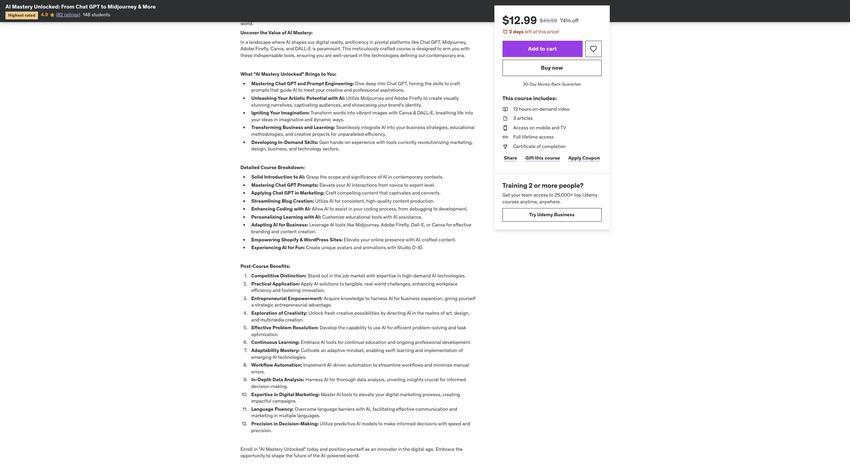 Task type: locate. For each thing, give the bounding box(es) containing it.
and inside seamlessly integrate ai into your business strategies, educational methodologies, and creative projects for unparalleled efficiency.
[[286, 131, 293, 137]]

with down creation: at the top left of page
[[294, 206, 304, 212]]

0 vertical spatial demand
[[540, 106, 557, 112]]

and inside the 'cultivate an adaptive mindset, enabling swift learning and implementation of emerging ai technologies.'
[[415, 347, 423, 354]]

0 vertical spatial design,
[[252, 146, 267, 152]]

1 horizontal spatial this
[[380, 7, 389, 13]]

digital inside enroll in "ai mastery unlocked" today and position yourself as an innovator in the digital age. embrace the opportunity to shape the future of the ai-powered world.
[[412, 446, 425, 452]]

unique
[[322, 245, 336, 251]]

what "ai mastery unlocked" brings to you:
[[241, 71, 337, 77]]

2 vertical spatial utilize
[[320, 421, 333, 427]]

1 horizontal spatial marketing
[[400, 391, 422, 398]]

task
[[458, 325, 467, 331]]

experience inside embark on a transformative journey into the realm of artificial intelligence with our comprehensive course, "ai mastery unlocked: navigating chat gpt to midjourney & beyond." this immersive experience is not just an educational endeavor; it's a pathway to becoming a proficient ai user poised to excel in a technology-driven world. uncover the value of ai mastery: in a landscape where ai shapes our digital reality, proficiency in pivotal platforms like chat gpt, midjourney, adobe firefly, canva, and dall-e is paramount. this meticulously crafted course is designed to arm you with these indispensable tools, ensuring you are well-versed in the technologies defining our contemporary era.
[[413, 7, 437, 13]]

1 vertical spatial course
[[515, 95, 532, 102]]

1 vertical spatial business
[[555, 212, 575, 218]]

like down the assist
[[347, 222, 355, 228]]

and inside develop the capability to use ai for efficient problem-solving and task optimization.
[[449, 325, 457, 331]]

shopify
[[281, 237, 299, 243]]

and left tv
[[552, 125, 560, 131]]

1 horizontal spatial professional
[[416, 339, 441, 346]]

yourself inside enroll in "ai mastery unlocked" today and position yourself as an innovator in the digital age. embrace the opportunity to shape the future of the ai-powered world.
[[347, 446, 364, 452]]

experience
[[413, 7, 437, 13], [352, 139, 375, 145]]

igniting
[[252, 110, 269, 116]]

to inside apply ai solutions to tangible, real-world challenges, enhancing workplace efficiency and fostering innovation.
[[340, 281, 344, 287]]

the right grasp
[[320, 174, 327, 180]]

canva
[[399, 110, 412, 116], [432, 222, 445, 228]]

0 horizontal spatial like
[[347, 222, 355, 228]]

educational up 'leverage ai tools like midjourney, adobe firefly, dall-e, or canva for effective branding and content creation.'
[[346, 214, 371, 220]]

2 vertical spatial ai-
[[321, 453, 328, 459]]

to left shape
[[266, 453, 271, 459]]

empowerment:
[[288, 295, 323, 302]]

like up designed
[[412, 39, 419, 45]]

1 vertical spatial like
[[347, 222, 355, 228]]

your down consistent, at the top left of page
[[354, 206, 363, 212]]

1 vertical spatial digital
[[386, 391, 399, 398]]

artificial
[[353, 0, 370, 6]]

and right avatars at bottom left
[[354, 245, 362, 251]]

dall- down shapes
[[295, 46, 309, 52]]

a
[[265, 0, 267, 6], [296, 14, 298, 20], [346, 14, 349, 20], [425, 14, 427, 20], [246, 39, 248, 45], [252, 302, 254, 308]]

xsmall image
[[503, 106, 508, 112], [503, 115, 508, 122], [503, 125, 508, 131], [503, 134, 508, 141]]

to left elevate
[[354, 391, 358, 398]]

mastering up prompts
[[252, 80, 274, 87]]

technologies. up the automation:
[[278, 354, 307, 360]]

sites:
[[330, 237, 343, 243]]

gpt, up aspirations.
[[398, 80, 408, 87]]

development. down task
[[443, 339, 472, 346]]

unlocked" up mastering chat gpt and prompt engineering:
[[281, 71, 304, 77]]

like inside 'leverage ai tools like midjourney, adobe firefly, dall-e, or canva for effective branding and content creation.'
[[347, 222, 355, 228]]

projects
[[313, 131, 330, 137]]

1 vertical spatial crafted
[[423, 237, 438, 243]]

12
[[514, 106, 518, 112]]

into right deep
[[378, 80, 386, 87]]

0 vertical spatial embrace
[[301, 339, 320, 346]]

creative inside seamlessly integrate ai into your business strategies, educational methodologies, and creative projects for unparalleled efficiency.
[[295, 131, 312, 137]]

enhancing
[[413, 281, 435, 287]]

1 vertical spatial design,
[[455, 310, 470, 316]]

1 horizontal spatial informed
[[447, 377, 466, 383]]

today
[[307, 446, 319, 452]]

apply left coupon
[[569, 155, 582, 161]]

0 vertical spatial or
[[534, 181, 541, 189]]

that left guide
[[270, 87, 279, 93]]

precision in decision-making:
[[252, 421, 319, 427]]

4 xsmall image from the top
[[503, 134, 508, 141]]

our up immersive
[[407, 0, 414, 6]]

mastering inside the solid introduction to ai: grasp the scope and significance of ai in contemporary contexts. mastering chat gpt prompts: elevate your ai interactions from novice to expert level. applying chat gpt in marketing: craft compelling content that captivates and converts. streamlining blog creation: utilize ai for consistent, high-quality content production. enhancing coding with ai: allow ai to assist in your coding process, from debugging to development. personalizing learning with ai: customize educational tools with ai assistance.
[[252, 182, 274, 188]]

world.
[[241, 20, 253, 26], [347, 453, 360, 459]]

0 vertical spatial your
[[278, 95, 288, 101]]

expertise
[[377, 273, 397, 279]]

with inside the utilize predictive ai models to make informed decisions with speed and precision.
[[438, 421, 447, 427]]

business,
[[268, 146, 288, 152]]

informed inside the utilize predictive ai models to make informed decisions with speed and precision.
[[397, 421, 416, 427]]

content down captivates
[[393, 198, 409, 204]]

0 horizontal spatial on
[[258, 0, 264, 6]]

1 horizontal spatial udemy
[[583, 192, 598, 198]]

development. inside the solid introduction to ai: grasp the scope and significance of ai in contemporary contexts. mastering chat gpt prompts: elevate your ai interactions from novice to expert level. applying chat gpt in marketing: craft compelling content that captivates and converts. streamlining blog creation: utilize ai for consistent, high-quality content production. enhancing coding with ai: allow ai to assist in your coding process, from debugging to development. personalizing learning with ai: customize educational tools with ai assistance.
[[439, 206, 468, 212]]

midjourney inside utilize midjourney and adobe firefly to create visually stunning narratives, captivating audiences, and showcasing your brand's identity.
[[361, 95, 384, 101]]

more
[[542, 181, 558, 189]]

the down speed
[[456, 446, 463, 452]]

adaptive
[[327, 347, 346, 354]]

wishlist image
[[590, 45, 598, 53]]

elevate up avatars at bottom left
[[344, 237, 360, 243]]

data
[[273, 377, 283, 383]]

introduction
[[264, 174, 293, 180]]

1 vertical spatial gpt,
[[398, 80, 408, 87]]

with up real-
[[367, 273, 376, 279]]

position
[[329, 446, 346, 452]]

high- inside the solid introduction to ai: grasp the scope and significance of ai in contemporary contexts. mastering chat gpt prompts: elevate your ai interactions from novice to expert level. applying chat gpt in marketing: craft compelling content that captivates and converts. streamlining blog creation: utilize ai for consistent, high-quality content production. enhancing coding with ai: allow ai to assist in your coding process, from debugging to development. personalizing learning with ai: customize educational tools with ai assistance.
[[366, 198, 378, 204]]

the inside unlock fresh creative possibilities by directing ai in the realms of art, design, and multimedia creation.
[[417, 310, 424, 316]]

1 horizontal spatial crafted
[[423, 237, 438, 243]]

adobe inside utilize midjourney and adobe firefly to create visually stunning narratives, captivating audiences, and showcasing your brand's identity.
[[395, 95, 408, 101]]

with
[[397, 0, 406, 6], [461, 46, 470, 52], [328, 95, 338, 101], [389, 110, 398, 116], [377, 139, 386, 145], [294, 206, 304, 212], [304, 214, 314, 220], [384, 214, 393, 220], [406, 237, 415, 243], [387, 245, 396, 251], [367, 273, 376, 279], [356, 406, 365, 412], [438, 421, 447, 427]]

our down designed
[[419, 52, 426, 58]]

and left task
[[449, 325, 457, 331]]

"ai right course,
[[465, 0, 471, 6]]

1 horizontal spatial digital
[[386, 391, 399, 398]]

marketing down insights
[[400, 391, 422, 398]]

2 right alarm icon
[[510, 29, 513, 35]]

into down images at the left top of page
[[387, 124, 395, 131]]

0 vertical spatial high-
[[366, 198, 378, 204]]

design, inside unlock fresh creative possibilities by directing ai in the realms of art, design, and multimedia creation.
[[455, 310, 470, 316]]

creation. inside 'leverage ai tools like midjourney, adobe firefly, dall-e, or canva for effective branding and content creation.'
[[298, 229, 317, 235]]

dall- inside transform words into vibrant images with canva & dall-e, breathing life into your ideas in imaginative and dynamic ways.
[[418, 110, 431, 116]]

marketing: inside the solid introduction to ai: grasp the scope and significance of ai in contemporary contexts. mastering chat gpt prompts: elevate your ai interactions from novice to expert level. applying chat gpt in marketing: craft compelling content that captivates and converts. streamlining blog creation: utilize ai for consistent, high-quality content production. enhancing coding with ai: allow ai to assist in your coding process, from debugging to development. personalizing learning with ai: customize educational tools with ai assistance.
[[300, 190, 325, 196]]

ai inside 'leverage ai tools like midjourney, adobe firefly, dall-e, or canva for effective branding and content creation.'
[[330, 222, 335, 228]]

swift
[[386, 347, 396, 354]]

and inside embark on a transformative journey into the realm of artificial intelligence with our comprehensive course, "ai mastery unlocked: navigating chat gpt to midjourney & beyond." this immersive experience is not just an educational endeavor; it's a pathway to becoming a proficient ai user poised to excel in a technology-driven world. uncover the value of ai mastery: in a landscape where ai shapes our digital reality, proficiency in pivotal platforms like chat gpt, midjourney, adobe firefly, canva, and dall-e is paramount. this meticulously crafted course is designed to arm you with these indispensable tools, ensuring you are well-versed in the technologies defining our contemporary era.
[[286, 46, 294, 52]]

apply inside apply ai solutions to tangible, real-world challenges, enhancing workplace efficiency and fostering innovation.
[[301, 281, 313, 287]]

post-
[[241, 263, 253, 269]]

honing
[[409, 80, 424, 87]]

your inside the dive deep into chat gpt, honing the skills to craft prompts that guide ai to meet your creative and professional aspirations.
[[316, 87, 325, 93]]

0 vertical spatial professional
[[353, 87, 379, 93]]

digital down unveiling
[[386, 391, 399, 398]]

deep
[[366, 80, 377, 87]]

1 horizontal spatial 2
[[529, 181, 533, 189]]

the inside the dive deep into chat gpt, honing the skills to craft prompts that guide ai to meet your creative and professional aspirations.
[[425, 80, 432, 87]]

"ai
[[465, 0, 471, 6], [254, 71, 260, 77], [259, 446, 265, 452]]

strategic
[[255, 302, 274, 308]]

in up novice
[[389, 174, 392, 180]]

(82
[[56, 12, 63, 18]]

0 vertical spatial course
[[261, 164, 277, 171]]

converts.
[[421, 190, 441, 196]]

0 horizontal spatial 2
[[510, 29, 513, 35]]

on for access
[[530, 125, 535, 131]]

1 horizontal spatial or
[[534, 181, 541, 189]]

0 horizontal spatial educational
[[241, 14, 265, 20]]

unlock fresh creative possibilities by directing ai in the realms of art, design, and multimedia creation.
[[252, 310, 470, 323]]

0 horizontal spatial unlocked:
[[34, 3, 60, 10]]

content
[[362, 190, 379, 196], [393, 198, 409, 204], [281, 229, 297, 235]]

for up hands- on the top left of page
[[331, 131, 337, 137]]

business inside acquire knowledge to harness ai for business expansion, giving yourself a strategic entrepreneurial advantage.
[[401, 295, 420, 302]]

ai- inside implement ai-driven automation to streamline workflows and minimize manual errors.
[[327, 362, 334, 368]]

1 horizontal spatial dall-
[[418, 110, 431, 116]]

1 horizontal spatial content
[[362, 190, 379, 196]]

your for unleashing
[[278, 95, 288, 101]]

marketing: down 'prompts:'
[[300, 190, 325, 196]]

your down prompt in the top of the page
[[316, 87, 325, 93]]

0 horizontal spatial elevate
[[320, 182, 335, 188]]

course down the platforms
[[397, 46, 411, 52]]

is right e
[[313, 46, 316, 52]]

0 vertical spatial technologies.
[[438, 273, 466, 279]]

fostering
[[282, 287, 301, 294]]

an inside the 'cultivate an adaptive mindset, enabling swift learning and implementation of emerging ai technologies.'
[[321, 347, 326, 354]]

reality,
[[330, 39, 344, 45]]

on right embark
[[258, 0, 264, 6]]

streamline
[[379, 362, 401, 368]]

0 horizontal spatial professional
[[353, 87, 379, 93]]

0 horizontal spatial dall-
[[295, 46, 309, 52]]

1 vertical spatial high-
[[403, 273, 414, 279]]

2 vertical spatial our
[[419, 52, 426, 58]]

meet
[[304, 87, 315, 93]]

3 xsmall image from the top
[[503, 125, 508, 131]]

on inside gain hands-on experience with tools currently revolutionizing marketing, design, business, and technology sectors.
[[346, 139, 351, 145]]

apply for ai
[[301, 281, 313, 287]]

0 vertical spatial marketing
[[400, 391, 422, 398]]

0 vertical spatial yourself
[[459, 295, 476, 302]]

the inside the solid introduction to ai: grasp the scope and significance of ai in contemporary contexts. mastering chat gpt prompts: elevate your ai interactions from novice to expert level. applying chat gpt in marketing: craft compelling content that captivates and converts. streamlining blog creation: utilize ai for consistent, high-quality content production. enhancing coding with ai: allow ai to assist in your coding process, from debugging to development. personalizing learning with ai: customize educational tools with ai assistance.
[[320, 174, 327, 180]]

opportunity
[[241, 453, 265, 459]]

1 horizontal spatial embrace
[[436, 446, 455, 452]]

are
[[325, 52, 332, 58]]

& up fun:
[[300, 237, 303, 243]]

1 vertical spatial elevate
[[344, 237, 360, 243]]

of inside unlock fresh creative possibilities by directing ai in the realms of art, design, and multimedia creation.
[[441, 310, 445, 316]]

revolutionizing
[[418, 139, 449, 145]]

or inside training 2 or more people? get your team access to 25,000+ top udemy courses anytime, anywhere.
[[534, 181, 541, 189]]

and down transforming business and learning:
[[286, 131, 293, 137]]

0 vertical spatial driven
[[454, 14, 467, 20]]

2
[[510, 29, 513, 35], [529, 181, 533, 189]]

1 vertical spatial our
[[308, 39, 315, 45]]

utilize inside utilize midjourney and adobe firefly to create visually stunning narratives, captivating audiences, and showcasing your brand's identity.
[[346, 95, 360, 101]]

1 vertical spatial or
[[427, 222, 431, 228]]

unlocked: inside embark on a transformative journey into the realm of artificial intelligence with our comprehensive course, "ai mastery unlocked: navigating chat gpt to midjourney & beyond." this immersive experience is not just an educational endeavor; it's a pathway to becoming a proficient ai user poised to excel in a technology-driven world. uncover the value of ai mastery: in a landscape where ai shapes our digital reality, proficiency in pivotal platforms like chat gpt, midjourney, adobe firefly, canva, and dall-e is paramount. this meticulously crafted course is designed to arm you with these indispensable tools, ensuring you are well-versed in the technologies defining our contemporary era.
[[259, 7, 280, 13]]

1 vertical spatial business
[[401, 295, 420, 302]]

and inside the dive deep into chat gpt, honing the skills to craft prompts that guide ai to meet your creative and professional aspirations.
[[344, 87, 352, 93]]

effective problem resolution:
[[252, 325, 319, 331]]

gpt, up designed
[[432, 39, 442, 45]]

apply coupon
[[569, 155, 601, 161]]

with inside overcome language barriers with ai, facilitating effective communication and marketing in multiple languages.
[[356, 406, 365, 412]]

1 horizontal spatial like
[[412, 39, 419, 45]]

0 vertical spatial gpt,
[[432, 39, 442, 45]]

certificate
[[514, 143, 536, 149]]

1 horizontal spatial gpt,
[[432, 39, 442, 45]]

video
[[558, 106, 570, 112]]

1 vertical spatial on
[[530, 125, 535, 131]]

buy now
[[541, 64, 563, 71]]

business down anywhere.
[[555, 212, 575, 218]]

innovator
[[378, 446, 397, 452]]

0 vertical spatial experience
[[413, 7, 437, 13]]

1 vertical spatial informed
[[397, 421, 416, 427]]

utilize down the dive deep into chat gpt, honing the skills to craft prompts that guide ai to meet your creative and professional aspirations.
[[346, 95, 360, 101]]

2 vertical spatial "ai
[[259, 446, 265, 452]]

professional down deep
[[353, 87, 379, 93]]

0 vertical spatial informed
[[447, 377, 466, 383]]

chat up aspirations.
[[387, 80, 397, 87]]

into inside embark on a transformative journey into the realm of artificial intelligence with our comprehensive course, "ai mastery unlocked: navigating chat gpt to midjourney & beyond." this immersive experience is not just an educational endeavor; it's a pathway to becoming a proficient ai user poised to excel in a technology-driven world. uncover the value of ai mastery: in a landscape where ai shapes our digital reality, proficiency in pivotal platforms like chat gpt, midjourney, adobe firefly, canva, and dall-e is paramount. this meticulously crafted course is designed to arm you with these indispensable tools, ensuring you are well-versed in the technologies defining our contemporary era.
[[317, 0, 326, 6]]

0 vertical spatial "ai
[[465, 0, 471, 6]]

2 xsmall image from the top
[[503, 115, 508, 122]]

adaptability mastery:
[[252, 347, 300, 354]]

midjourney, inside 'leverage ai tools like midjourney, adobe firefly, dall-e, or canva for effective branding and content creation.'
[[356, 222, 380, 228]]

business
[[407, 124, 426, 131], [401, 295, 420, 302]]

proficiency
[[346, 39, 369, 45]]

2 mastering from the top
[[252, 182, 274, 188]]

midjourney, up arm
[[443, 39, 467, 45]]

empowering shopify & wordpress sites: elevate your online presence with ai-crafted content. experiencing ai for fun: create unique avatars and animations with studio d-id.
[[252, 237, 456, 251]]

e, inside 'leverage ai tools like midjourney, adobe firefly, dall-e, or canva for effective branding and content creation.'
[[422, 222, 426, 228]]

our up e
[[308, 39, 315, 45]]

brings
[[305, 71, 320, 77]]

1 vertical spatial yourself
[[347, 446, 364, 452]]

1 vertical spatial development.
[[443, 339, 472, 346]]

0 horizontal spatial canva
[[399, 110, 412, 116]]

0 vertical spatial content
[[362, 190, 379, 196]]

to up customize
[[330, 206, 334, 212]]

you up era.
[[452, 46, 460, 52]]

on for embark
[[258, 0, 264, 6]]

is
[[438, 7, 441, 13], [313, 46, 316, 52], [412, 46, 416, 52]]

design, right art,
[[455, 310, 470, 316]]

adobe inside embark on a transformative journey into the realm of artificial intelligence with our comprehensive course, "ai mastery unlocked: navigating chat gpt to midjourney & beyond." this immersive experience is not just an educational endeavor; it's a pathway to becoming a proficient ai user poised to excel in a technology-driven world. uncover the value of ai mastery: in a landscape where ai shapes our digital reality, proficiency in pivotal platforms like chat gpt, midjourney, adobe firefly, canva, and dall-e is paramount. this meticulously crafted course is designed to arm you with these indispensable tools, ensuring you are well-versed in the technologies defining our contemporary era.
[[241, 46, 254, 52]]

"ai inside enroll in "ai mastery unlocked" today and position yourself as an innovator in the digital age. embrace the opportunity to shape the future of the ai-powered world.
[[259, 446, 265, 452]]

gpt,
[[432, 39, 442, 45], [398, 80, 408, 87]]

contemporary inside the solid introduction to ai: grasp the scope and significance of ai in contemporary contexts. mastering chat gpt prompts: elevate your ai interactions from novice to expert level. applying chat gpt in marketing: craft compelling content that captivates and converts. streamlining blog creation: utilize ai for consistent, high-quality content production. enhancing coding with ai: allow ai to assist in your coding process, from debugging to development. personalizing learning with ai: customize educational tools with ai assistance.
[[394, 174, 423, 180]]

e,
[[431, 110, 435, 116], [422, 222, 426, 228]]

course
[[261, 164, 277, 171], [253, 263, 269, 269]]

mastery:
[[293, 30, 313, 36], [280, 347, 300, 354]]

0 vertical spatial like
[[412, 39, 419, 45]]

embrace right age.
[[436, 446, 455, 452]]

1 horizontal spatial driven
[[454, 14, 467, 20]]

demand down includes:
[[540, 106, 557, 112]]

add to cart
[[529, 45, 557, 52]]

1 vertical spatial your
[[270, 110, 280, 116]]

into right words
[[347, 110, 355, 116]]

with down allow
[[304, 214, 314, 220]]

problem-
[[413, 325, 432, 331]]

mastery
[[12, 3, 33, 10], [241, 7, 258, 13], [262, 71, 280, 77], [266, 446, 283, 452]]

well-
[[333, 52, 344, 58]]

ai- inside the empowering shopify & wordpress sites: elevate your online presence with ai-crafted content. experiencing ai for fun: create unique avatars and animations with studio d-id.
[[416, 237, 423, 243]]

0 horizontal spatial that
[[270, 87, 279, 93]]

mastery inside enroll in "ai mastery unlocked" today and position yourself as an innovator in the digital age. embrace the opportunity to shape the future of the ai-powered world.
[[266, 446, 283, 452]]

0 horizontal spatial experience
[[352, 139, 375, 145]]

workflow
[[252, 362, 273, 368]]

audiences,
[[319, 102, 342, 108]]

ai inside the utilize predictive ai models to make informed decisions with speed and precision.
[[357, 421, 361, 427]]

1 vertical spatial professional
[[416, 339, 441, 346]]

midjourney up showcasing
[[361, 95, 384, 101]]

mastery: up the automation:
[[280, 347, 300, 354]]

1 vertical spatial mastery:
[[280, 347, 300, 354]]

ai- right implement
[[327, 362, 334, 368]]

udemy
[[583, 192, 598, 198], [538, 212, 553, 218]]

guide
[[280, 87, 292, 93]]

course,
[[449, 0, 464, 6]]

dive
[[355, 80, 365, 87]]

utilize for unleashing your artistic potential with ai:
[[346, 95, 360, 101]]

educational down embark
[[241, 14, 265, 20]]

high- up challenges,
[[403, 273, 414, 279]]

0 horizontal spatial world.
[[241, 20, 253, 26]]

yourself inside acquire knowledge to harness ai for business expansion, giving yourself a strategic entrepreneurial advantage.
[[459, 295, 476, 302]]

creation. down business:
[[298, 229, 317, 235]]

demand
[[540, 106, 557, 112], [414, 273, 431, 279]]

prowess,
[[423, 391, 442, 398]]

imaginative
[[279, 116, 304, 123]]

0 vertical spatial creative
[[326, 87, 343, 93]]

for inside the empowering shopify & wordpress sites: elevate your online presence with ai-crafted content. experiencing ai for fun: create unique avatars and animations with studio d-id.
[[288, 245, 294, 251]]

your inside master ai tools to elevate your digital marketing prowess, creating impactful campaigns.
[[376, 391, 385, 398]]

1 horizontal spatial canva
[[432, 222, 445, 228]]

midjourney, down "coding"
[[356, 222, 380, 228]]

not
[[443, 7, 450, 13]]

benefits:
[[270, 263, 290, 269]]

marketing down language
[[252, 413, 273, 419]]

0 horizontal spatial embrace
[[301, 339, 320, 346]]

0 horizontal spatial or
[[427, 222, 431, 228]]

design, down developing
[[252, 146, 267, 152]]

access
[[514, 125, 529, 131]]

in up meticulously
[[370, 39, 374, 45]]

1 horizontal spatial technologies.
[[438, 273, 466, 279]]

utilize inside the utilize predictive ai models to make informed decisions with speed and precision.
[[320, 421, 333, 427]]

course for post-
[[253, 263, 269, 269]]

xsmall image left access
[[503, 125, 508, 131]]

this right "gift"
[[535, 155, 544, 161]]

contemporary down arm
[[427, 52, 456, 58]]

world. up uncover
[[241, 20, 253, 26]]

in- down errors. at left bottom
[[252, 377, 258, 383]]

your up currently
[[397, 124, 406, 131]]

with left ai,
[[356, 406, 365, 412]]

2 vertical spatial this
[[503, 95, 514, 102]]

with down process,
[[384, 214, 393, 220]]

0 horizontal spatial content
[[281, 229, 297, 235]]

becoming
[[324, 14, 345, 20]]

of right realm on the left
[[348, 0, 352, 6]]

1 vertical spatial driven
[[334, 362, 347, 368]]

0 horizontal spatial udemy
[[538, 212, 553, 218]]

0 horizontal spatial gpt,
[[398, 80, 408, 87]]

and inside enroll in "ai mastery unlocked" today and position yourself as an innovator in the digital age. embrace the opportunity to shape the future of the ai-powered world.
[[320, 446, 328, 452]]

0 horizontal spatial e,
[[422, 222, 426, 228]]

and inside overcome language barriers with ai, facilitating effective communication and marketing in multiple languages.
[[450, 406, 458, 412]]

for inside seamlessly integrate ai into your business strategies, educational methodologies, and creative projects for unparalleled efficiency.
[[331, 131, 337, 137]]

to inside develop the capability to use ai for efficient problem-solving and task optimization.
[[368, 325, 372, 331]]

0 vertical spatial canva
[[399, 110, 412, 116]]

tools inside master ai tools to elevate your digital marketing prowess, creating impactful campaigns.
[[342, 391, 353, 398]]

chat
[[76, 3, 88, 10], [305, 7, 315, 13], [420, 39, 430, 45], [275, 80, 286, 87], [387, 80, 397, 87], [275, 182, 286, 188], [273, 190, 284, 196]]

1 vertical spatial educational
[[450, 124, 475, 131]]

in-
[[278, 139, 285, 145], [252, 377, 258, 383]]

your inside the empowering shopify & wordpress sites: elevate your online presence with ai-crafted content. experiencing ai for fun: create unique avatars and animations with studio d-id.
[[361, 237, 370, 243]]

2 horizontal spatial our
[[419, 52, 426, 58]]

tools down customize
[[336, 222, 346, 228]]

and up speed
[[450, 406, 458, 412]]

xsmall image left "3"
[[503, 115, 508, 122]]

artistic
[[289, 95, 306, 101]]

empowering
[[252, 237, 280, 243]]

0 horizontal spatial learning:
[[279, 339, 300, 346]]

and down the demand
[[289, 146, 297, 152]]

0 horizontal spatial this
[[343, 46, 351, 52]]

of up multimedia
[[279, 310, 283, 316]]

tools inside 'leverage ai tools like midjourney, adobe firefly, dall-e, or canva for effective branding and content creation.'
[[336, 222, 346, 228]]

an right just at the top of page
[[460, 7, 465, 13]]

0 vertical spatial development.
[[439, 206, 468, 212]]

acquire knowledge to harness ai for business expansion, giving yourself a strategic entrepreneurial advantage.
[[252, 295, 476, 308]]

marketing: up the overcome
[[296, 391, 320, 398]]

apply for coupon
[[569, 155, 582, 161]]

technologies. inside the 'cultivate an adaptive mindset, enabling swift learning and implementation of emerging ai technologies.'
[[278, 354, 307, 360]]

solutions
[[320, 281, 339, 287]]

1 vertical spatial apply
[[301, 281, 313, 287]]

an
[[460, 7, 465, 13], [321, 347, 326, 354], [371, 446, 376, 452]]

buy
[[541, 64, 551, 71]]

leverage
[[310, 222, 329, 228]]

0 vertical spatial effective
[[454, 222, 472, 228]]

creation:
[[293, 198, 314, 204]]

0 vertical spatial you
[[452, 46, 460, 52]]

1 vertical spatial ai-
[[327, 362, 334, 368]]

gift this course link
[[524, 151, 562, 165]]

course up hours
[[515, 95, 532, 102]]

2 horizontal spatial an
[[460, 7, 465, 13]]

future
[[294, 453, 307, 459]]

directing
[[387, 310, 406, 316]]

ai inside apply ai solutions to tangible, real-world challenges, enhancing workplace efficiency and fostering innovation.
[[314, 281, 318, 287]]

unlocked: up the endeavor;
[[259, 7, 280, 13]]

1 horizontal spatial e,
[[431, 110, 435, 116]]

to
[[101, 3, 106, 10], [327, 7, 331, 13], [318, 14, 323, 20], [402, 14, 406, 20], [540, 45, 546, 52], [438, 46, 442, 52], [321, 71, 326, 77], [445, 80, 449, 87], [298, 87, 303, 93], [424, 95, 428, 101], [294, 174, 298, 180], [404, 182, 409, 188], [550, 192, 554, 198], [330, 206, 334, 212], [434, 206, 438, 212], [340, 281, 344, 287], [366, 295, 370, 302], [368, 325, 372, 331], [373, 362, 378, 368], [354, 391, 358, 398], [379, 421, 383, 427], [266, 453, 271, 459]]

with inside gain hands-on experience with tools currently revolutionizing marketing, design, business, and technology sectors.
[[377, 139, 386, 145]]

this right 'at'
[[539, 29, 547, 35]]

firefly, down assistance.
[[396, 222, 410, 228]]

crafted up id.
[[423, 237, 438, 243]]

1 xsmall image from the top
[[503, 106, 508, 112]]

utilize inside the solid introduction to ai: grasp the scope and significance of ai in contemporary contexts. mastering chat gpt prompts: elevate your ai interactions from novice to expert level. applying chat gpt in marketing: craft compelling content that captivates and converts. streamlining blog creation: utilize ai for consistent, high-quality content production. enhancing coding with ai: allow ai to assist in your coding process, from debugging to development. personalizing learning with ai: customize educational tools with ai assistance.
[[315, 198, 329, 204]]

0 vertical spatial that
[[270, 87, 279, 93]]

e, inside transform words into vibrant images with canva & dall-e, breathing life into your ideas in imaginative and dynamic ways.
[[431, 110, 435, 116]]

& inside embark on a transformative journey into the realm of artificial intelligence with our comprehensive course, "ai mastery unlocked: navigating chat gpt to midjourney & beyond." this immersive experience is not just an educational endeavor; it's a pathway to becoming a proficient ai user poised to excel in a technology-driven world. uncover the value of ai mastery: in a landscape where ai shapes our digital reality, proficiency in pivotal platforms like chat gpt, midjourney, adobe firefly, canva, and dall-e is paramount. this meticulously crafted course is designed to arm you with these indispensable tools, ensuring you are well-versed in the technologies defining our contemporary era.
[[357, 7, 360, 13]]

dall-
[[295, 46, 309, 52], [418, 110, 431, 116]]



Task type: describe. For each thing, give the bounding box(es) containing it.
branding
[[252, 229, 270, 235]]

platforms
[[390, 39, 411, 45]]

ai inside master ai tools to elevate your digital marketing prowess, creating impactful campaigns.
[[337, 391, 341, 398]]

pivotal
[[375, 39, 389, 45]]

0 vertical spatial our
[[407, 0, 414, 6]]

designed
[[417, 46, 437, 52]]

to inside utilize midjourney and adobe firefly to create visually stunning narratives, captivating audiences, and showcasing your brand's identity.
[[424, 95, 428, 101]]

campaigns.
[[273, 398, 297, 404]]

ai: down allow
[[315, 214, 321, 220]]

efficient
[[394, 325, 412, 331]]

to down immersive
[[402, 14, 406, 20]]

your for igniting
[[270, 110, 280, 116]]

paramount.
[[317, 46, 342, 52]]

narratives,
[[271, 102, 293, 108]]

highest rated
[[8, 13, 35, 18]]

0 horizontal spatial from
[[379, 182, 388, 188]]

your down scope
[[337, 182, 346, 188]]

ai: up audiences,
[[339, 95, 345, 101]]

insights
[[407, 377, 424, 383]]

your inside training 2 or more people? get your team access to 25,000+ top udemy courses anytime, anywhere.
[[512, 192, 521, 198]]

1 horizontal spatial is
[[412, 46, 416, 52]]

0 vertical spatial this
[[380, 7, 389, 13]]

and right scope
[[342, 174, 350, 180]]

an inside embark on a transformative journey into the realm of artificial intelligence with our comprehensive course, "ai mastery unlocked: navigating chat gpt to midjourney & beyond." this immersive experience is not just an educational endeavor; it's a pathway to becoming a proficient ai user poised to excel in a technology-driven world. uncover the value of ai mastery: in a landscape where ai shapes our digital reality, proficiency in pivotal platforms like chat gpt, midjourney, adobe firefly, canva, and dall-e is paramount. this meticulously crafted course is designed to arm you with these indispensable tools, ensuring you are well-versed in the technologies defining our contemporary era.
[[460, 7, 465, 13]]

educational inside embark on a transformative journey into the realm of artificial intelligence with our comprehensive course, "ai mastery unlocked: navigating chat gpt to midjourney & beyond." this immersive experience is not just an educational endeavor; it's a pathway to becoming a proficient ai user poised to excel in a technology-driven world. uncover the value of ai mastery: in a landscape where ai shapes our digital reality, proficiency in pivotal platforms like chat gpt, midjourney, adobe firefly, canva, and dall-e is paramount. this meticulously crafted course is designed to arm you with these indispensable tools, ensuring you are well-versed in the technologies defining our contemporary era.
[[241, 14, 265, 20]]

and inside implement ai-driven automation to streamline workflows and minimize manual errors.
[[425, 362, 433, 368]]

of right the value
[[282, 30, 287, 36]]

advantage.
[[309, 302, 332, 308]]

entrepreneurial
[[252, 295, 287, 302]]

ai inside the empowering shopify & wordpress sites: elevate your online presence with ai-crafted content. experiencing ai for fun: create unique avatars and animations with studio d-id.
[[282, 245, 287, 251]]

crafted inside the empowering shopify & wordpress sites: elevate your online presence with ai-crafted content. experiencing ai for fun: create unique avatars and animations with studio d-id.
[[423, 237, 438, 243]]

to inside the utilize predictive ai models to make informed decisions with speed and precision.
[[379, 421, 383, 427]]

effective inside 'leverage ai tools like midjourney, adobe firefly, dall-e, or canva for effective branding and content creation.'
[[454, 222, 472, 228]]

chat down introduction
[[275, 182, 286, 188]]

ai inside unlock fresh creative possibilities by directing ai in the realms of art, design, and multimedia creation.
[[407, 310, 411, 316]]

breathing
[[436, 110, 457, 116]]

0 vertical spatial access
[[540, 134, 554, 140]]

emerging
[[252, 354, 272, 360]]

a inside acquire knowledge to harness ai for business expansion, giving yourself a strategic entrepreneurial advantage.
[[252, 302, 254, 308]]

depth
[[258, 377, 272, 383]]

xsmall image for 12
[[503, 106, 508, 112]]

in down making.
[[274, 391, 278, 398]]

words
[[333, 110, 346, 116]]

for right crucial
[[440, 377, 446, 383]]

and inside gain hands-on experience with tools currently revolutionizing marketing, design, business, and technology sectors.
[[289, 146, 297, 152]]

innovation.
[[302, 287, 325, 294]]

dall- inside embark on a transformative journey into the realm of artificial intelligence with our comprehensive course, "ai mastery unlocked: navigating chat gpt to midjourney & beyond." this immersive experience is not just an educational endeavor; it's a pathway to becoming a proficient ai user poised to excel in a technology-driven world. uncover the value of ai mastery: in a landscape where ai shapes our digital reality, proficiency in pivotal platforms like chat gpt, midjourney, adobe firefly, canva, and dall-e is paramount. this meticulously crafted course is designed to arm you with these indispensable tools, ensuring you are well-versed in the technologies defining our contemporary era.
[[295, 46, 309, 52]]

1 vertical spatial marketing:
[[296, 391, 320, 398]]

0 vertical spatial this
[[539, 29, 547, 35]]

educational inside the solid introduction to ai: grasp the scope and significance of ai in contemporary contexts. mastering chat gpt prompts: elevate your ai interactions from novice to expert level. applying chat gpt in marketing: craft compelling content that captivates and converts. streamlining blog creation: utilize ai for consistent, high-quality content production. enhancing coding with ai: allow ai to assist in your coding process, from debugging to development. personalizing learning with ai: customize educational tools with ai assistance.
[[346, 214, 371, 220]]

world. inside enroll in "ai mastery unlocked" today and position yourself as an innovator in the digital age. embrace the opportunity to shape the future of the ai-powered world.
[[347, 453, 360, 459]]

in inside unlock fresh creative possibilities by directing ai in the realms of art, design, and multimedia creation.
[[413, 310, 416, 316]]

1 horizontal spatial demand
[[540, 106, 557, 112]]

in inside transform words into vibrant images with canva & dall-e, breathing life into your ideas in imaginative and dynamic ways.
[[274, 116, 278, 123]]

design, inside gain hands-on experience with tools currently revolutionizing marketing, design, business, and technology sectors.
[[252, 146, 267, 152]]

in down consistent, at the top left of page
[[349, 206, 353, 212]]

1 vertical spatial content
[[393, 198, 409, 204]]

1 vertical spatial this
[[343, 46, 351, 52]]

certificate of completion
[[514, 143, 566, 149]]

embrace inside enroll in "ai mastery unlocked" today and position yourself as an innovator in the digital age. embrace the opportunity to shape the future of the ai-powered world.
[[436, 446, 455, 452]]

the down meticulously
[[364, 52, 371, 58]]

skills:
[[305, 139, 318, 145]]

that inside the solid introduction to ai: grasp the scope and significance of ai in contemporary contexts. mastering chat gpt prompts: elevate your ai interactions from novice to expert level. applying chat gpt in marketing: craft compelling content that captivates and converts. streamlining blog creation: utilize ai for consistent, high-quality content production. enhancing coding with ai: allow ai to assist in your coding process, from debugging to development. personalizing learning with ai: customize educational tools with ai assistance.
[[380, 190, 388, 196]]

30-day money-back guarantee
[[524, 81, 581, 86]]

money-
[[538, 81, 552, 86]]

crafted inside embark on a transformative journey into the realm of artificial intelligence with our comprehensive course, "ai mastery unlocked: navigating chat gpt to midjourney & beyond." this immersive experience is not just an educational endeavor; it's a pathway to becoming a proficient ai user poised to excel in a technology-driven world. uncover the value of ai mastery: in a landscape where ai shapes our digital reality, proficiency in pivotal platforms like chat gpt, midjourney, adobe firefly, canva, and dall-e is paramount. this meticulously crafted course is designed to arm you with these indispensable tools, ensuring you are well-versed in the technologies defining our contemporary era.
[[380, 46, 396, 52]]

stand
[[308, 273, 320, 279]]

xsmall image for full
[[503, 134, 508, 141]]

a right excel
[[425, 14, 427, 20]]

1 vertical spatial "ai
[[254, 71, 260, 77]]

and down expert
[[412, 190, 420, 196]]

xsmall image
[[503, 143, 508, 150]]

grasp
[[307, 174, 319, 180]]

and inside apply ai solutions to tangible, real-world challenges, enhancing workplace efficiency and fostering innovation.
[[273, 287, 281, 294]]

with up audiences,
[[328, 95, 338, 101]]

with up immersive
[[397, 0, 406, 6]]

for up adaptive
[[338, 339, 344, 346]]

tools inside gain hands-on experience with tools currently revolutionizing marketing, design, business, and technology sectors.
[[387, 139, 397, 145]]

into right "life"
[[465, 110, 473, 116]]

canva inside 'leverage ai tools like midjourney, adobe firefly, dall-e, or canva for effective branding and content creation.'
[[432, 222, 445, 228]]

ai inside develop the capability to use ai for efficient problem-solving and task optimization.
[[382, 325, 386, 331]]

& left more
[[138, 3, 141, 10]]

vibrant
[[357, 110, 371, 116]]

2 horizontal spatial is
[[438, 7, 441, 13]]

leverage ai tools like midjourney, adobe firefly, dall-e, or canva for effective branding and content creation.
[[252, 222, 472, 235]]

to up becoming
[[327, 7, 331, 13]]

alarm image
[[503, 29, 508, 34]]

mastery inside embark on a transformative journey into the realm of artificial intelligence with our comprehensive course, "ai mastery unlocked: navigating chat gpt to midjourney & beyond." this immersive experience is not just an educational endeavor; it's a pathway to becoming a proficient ai user poised to excel in a technology-driven world. uncover the value of ai mastery: in a landscape where ai shapes our digital reality, proficiency in pivotal platforms like chat gpt, midjourney, adobe firefly, canva, and dall-e is paramount. this meticulously crafted course is designed to arm you with these indispensable tools, ensuring you are well-versed in the technologies defining our contemporary era.
[[241, 7, 258, 13]]

a right embark
[[265, 0, 267, 6]]

0 horizontal spatial our
[[308, 39, 315, 45]]

off
[[573, 17, 579, 24]]

with up d-
[[406, 237, 415, 243]]

utilize midjourney and adobe firefly to create visually stunning narratives, captivating audiences, and showcasing your brand's identity.
[[252, 95, 459, 108]]

tools up adaptive
[[326, 339, 337, 346]]

of inside enroll in "ai mastery unlocked" today and position yourself as an innovator in the digital age. embrace the opportunity to shape the future of the ai-powered world.
[[308, 453, 312, 459]]

elevate inside the solid introduction to ai: grasp the scope and significance of ai in contemporary contexts. mastering chat gpt prompts: elevate your ai interactions from novice to expert level. applying chat gpt in marketing: craft compelling content that captivates and converts. streamlining blog creation: utilize ai for consistent, high-quality content production. enhancing coding with ai: allow ai to assist in your coding process, from debugging to development. personalizing learning with ai: customize educational tools with ai assistance.
[[320, 182, 335, 188]]

ai inside acquire knowledge to harness ai for business expansion, giving yourself a strategic entrepreneurial advantage.
[[389, 295, 393, 302]]

0 vertical spatial 2
[[510, 29, 513, 35]]

a right in
[[246, 39, 248, 45]]

anytime,
[[521, 199, 539, 205]]

these
[[241, 52, 253, 58]]

content inside 'leverage ai tools like midjourney, adobe firefly, dall-e, or canva for effective branding and content creation.'
[[281, 229, 297, 235]]

ai: down creation: at the top left of page
[[305, 206, 311, 212]]

marketing inside master ai tools to elevate your digital marketing prowess, creating impactful campaigns.
[[400, 391, 422, 398]]

1 vertical spatial from
[[399, 206, 409, 212]]

competitive distinction: stand out in the job market with expertise in high-demand ai technologies.
[[252, 273, 466, 279]]

ai- inside enroll in "ai mastery unlocked" today and position yourself as an innovator in the digital age. embrace the opportunity to shape the future of the ai-powered world.
[[321, 453, 328, 459]]

unparalleled
[[338, 131, 364, 137]]

or inside 'leverage ai tools like midjourney, adobe firefly, dall-e, or canva for effective branding and content creation.'
[[427, 222, 431, 228]]

adapting ai for business:
[[252, 222, 308, 228]]

try udemy business link
[[503, 208, 602, 222]]

creating
[[443, 391, 460, 398]]

the left realm on the left
[[327, 0, 334, 6]]

0 horizontal spatial in-
[[252, 377, 258, 383]]

and inside unlock fresh creative possibilities by directing ai in the realms of art, design, and multimedia creation.
[[252, 317, 259, 323]]

world. inside embark on a transformative journey into the realm of artificial intelligence with our comprehensive course, "ai mastery unlocked: navigating chat gpt to midjourney & beyond." this immersive experience is not just an educational endeavor; it's a pathway to becoming a proficient ai user poised to excel in a technology-driven world. uncover the value of ai mastery: in a landscape where ai shapes our digital reality, proficiency in pivotal platforms like chat gpt, midjourney, adobe firefly, canva, and dall-e is paramount. this meticulously crafted course is designed to arm you with these indispensable tools, ensuring you are well-versed in the technologies defining our contemporary era.
[[241, 20, 253, 26]]

versed
[[344, 52, 358, 58]]

gpt down introduction
[[287, 182, 297, 188]]

exploration of creativity:
[[252, 310, 308, 316]]

digital inside master ai tools to elevate your digital marketing prowess, creating impactful campaigns.
[[386, 391, 399, 398]]

gpt up 148 students
[[89, 3, 100, 10]]

chat up blog
[[273, 190, 284, 196]]

chat up guide
[[275, 80, 286, 87]]

to inside master ai tools to elevate your digital marketing prowess, creating impactful campaigns.
[[354, 391, 358, 398]]

adobe inside 'leverage ai tools like midjourney, adobe firefly, dall-e, or canva for effective branding and content creation.'
[[381, 222, 395, 228]]

hours
[[520, 106, 531, 112]]

business inside seamlessly integrate ai into your business strategies, educational methodologies, and creative projects for unparalleled efficiency.
[[407, 124, 426, 131]]

148
[[83, 12, 90, 18]]

completion
[[542, 143, 566, 149]]

for inside develop the capability to use ai for efficient problem-solving and task optimization.
[[388, 325, 393, 331]]

to right the pathway
[[318, 14, 323, 20]]

ai: up 'prompts:'
[[299, 174, 305, 180]]

the right innovator
[[403, 446, 410, 452]]

ai inside the dive deep into chat gpt, honing the skills to craft prompts that guide ai to meet your creative and professional aspirations.
[[293, 87, 297, 93]]

fluency:
[[275, 406, 294, 412]]

the left the 'job'
[[335, 273, 342, 279]]

to left you:
[[321, 71, 326, 77]]

xsmall image for access
[[503, 125, 508, 131]]

utilize for precision in decision-making:
[[320, 421, 333, 427]]

of down full lifetime access
[[537, 143, 541, 149]]

mastery up highest rated
[[12, 3, 33, 10]]

application:
[[273, 281, 300, 287]]

for inside acquire knowledge to harness ai for business expansion, giving yourself a strategic entrepreneurial advantage.
[[394, 295, 400, 302]]

into inside the dive deep into chat gpt, honing the skills to craft prompts that guide ai to meet your creative and professional aspirations.
[[378, 80, 386, 87]]

0 horizontal spatial is
[[313, 46, 316, 52]]

to down breakdown:
[[294, 174, 298, 180]]

in up challenges,
[[398, 273, 401, 279]]

in right innovator
[[399, 446, 402, 452]]

continuous
[[252, 339, 278, 346]]

in-depth data analysis:
[[252, 377, 305, 383]]

beyond."
[[361, 7, 379, 13]]

the right shape
[[286, 453, 293, 459]]

poised
[[387, 14, 401, 20]]

1 vertical spatial udemy
[[538, 212, 553, 218]]

unleashing
[[252, 95, 277, 101]]

to inside acquire knowledge to harness ai for business expansion, giving yourself a strategic entrepreneurial advantage.
[[366, 295, 370, 302]]

firefly, inside embark on a transformative journey into the realm of artificial intelligence with our comprehensive course, "ai mastery unlocked: navigating chat gpt to midjourney & beyond." this immersive experience is not just an educational endeavor; it's a pathway to becoming a proficient ai user poised to excel in a technology-driven world. uncover the value of ai mastery: in a landscape where ai shapes our digital reality, proficiency in pivotal platforms like chat gpt, midjourney, adobe firefly, canva, and dall-e is paramount. this meticulously crafted course is designed to arm you with these indispensable tools, ensuring you are well-versed in the technologies defining our contemporary era.
[[256, 46, 270, 52]]

multimedia
[[261, 317, 284, 323]]

precision
[[252, 421, 273, 427]]

in right out
[[330, 273, 334, 279]]

and inside transform words into vibrant images with canva & dall-e, breathing life into your ideas in imaginative and dynamic ways.
[[305, 116, 313, 123]]

learning
[[283, 214, 303, 220]]

1 vertical spatial you
[[317, 52, 324, 58]]

to inside add to cart button
[[540, 45, 546, 52]]

full lifetime access
[[514, 134, 554, 140]]

xsmall image for 3
[[503, 115, 508, 122]]

contemporary inside embark on a transformative journey into the realm of artificial intelligence with our comprehensive course, "ai mastery unlocked: navigating chat gpt to midjourney & beyond." this immersive experience is not just an educational endeavor; it's a pathway to becoming a proficient ai user poised to excel in a technology-driven world. uncover the value of ai mastery: in a landscape where ai shapes our digital reality, proficiency in pivotal platforms like chat gpt, midjourney, adobe firefly, canva, and dall-e is paramount. this meticulously crafted course is designed to arm you with these indispensable tools, ensuring you are well-versed in the technologies defining our contemporary era.
[[427, 52, 456, 58]]

to left craft
[[445, 80, 449, 87]]

tools inside the solid introduction to ai: grasp the scope and significance of ai in contemporary contexts. mastering chat gpt prompts: elevate your ai interactions from novice to expert level. applying chat gpt in marketing: craft compelling content that captivates and converts. streamlining blog creation: utilize ai for consistent, high-quality content production. enhancing coding with ai: allow ai to assist in your coding process, from debugging to development. personalizing learning with ai: customize educational tools with ai assistance.
[[372, 214, 382, 220]]

elevate inside the empowering shopify & wordpress sites: elevate your online presence with ai-crafted content. experiencing ai for fun: create unique avatars and animations with studio d-id.
[[344, 237, 360, 243]]

the inside develop the capability to use ai for efficient problem-solving and task optimization.
[[338, 325, 345, 331]]

your inside seamlessly integrate ai into your business strategies, educational methodologies, and creative projects for unparalleled efficiency.
[[397, 124, 406, 131]]

for left thorough
[[330, 377, 336, 383]]

and up swift
[[388, 339, 396, 346]]

1 horizontal spatial course
[[515, 95, 532, 102]]

a left "proficient"
[[346, 14, 349, 20]]

0 horizontal spatial midjourney
[[108, 3, 137, 10]]

transform words into vibrant images with canva & dall-e, breathing life into your ideas in imaginative and dynamic ways.
[[252, 110, 473, 123]]

0 vertical spatial business
[[283, 124, 303, 131]]

25,000+
[[555, 192, 574, 198]]

in right excel
[[420, 14, 424, 20]]

educational inside seamlessly integrate ai into your business strategies, educational methodologies, and creative projects for unparalleled efficiency.
[[450, 124, 475, 131]]

automation:
[[274, 362, 302, 368]]

communication
[[416, 406, 449, 412]]

of inside the solid introduction to ai: grasp the scope and significance of ai in contemporary contexts. mastering chat gpt prompts: elevate your ai interactions from novice to expert level. applying chat gpt in marketing: craft compelling content that captivates and converts. streamlining blog creation: utilize ai for consistent, high-quality content production. enhancing coding with ai: allow ai to assist in your coding process, from debugging to development. personalizing learning with ai: customize educational tools with ai assistance.
[[378, 174, 382, 180]]

powered
[[328, 453, 346, 459]]

solving
[[432, 325, 447, 331]]

precision.
[[252, 427, 272, 434]]

and up meet
[[298, 80, 306, 87]]

business:
[[287, 222, 308, 228]]

digital
[[279, 391, 294, 398]]

integrate
[[362, 124, 381, 131]]

id.
[[418, 245, 424, 251]]

gpt up guide
[[287, 80, 297, 87]]

canva inside transform words into vibrant images with canva & dall-e, breathing life into your ideas in imaginative and dynamic ways.
[[399, 110, 412, 116]]

ideas
[[262, 116, 273, 123]]

endeavor;
[[267, 14, 287, 20]]

includes:
[[534, 95, 557, 102]]

analysis,
[[368, 377, 386, 383]]

chat up 148 on the left of the page
[[76, 3, 88, 10]]

effective
[[252, 325, 272, 331]]

to down mastering chat gpt and prompt engineering:
[[298, 87, 303, 93]]

3 articles
[[514, 115, 533, 121]]

the up landscape
[[260, 30, 268, 36]]

in right precision
[[274, 421, 278, 427]]

in down meticulously
[[359, 52, 363, 58]]

0 horizontal spatial demand
[[414, 273, 431, 279]]

unlocked" inside enroll in "ai mastery unlocked" today and position yourself as an innovator in the digital age. embrace the opportunity to shape the future of the ai-powered world.
[[284, 446, 306, 452]]

(82 ratings)
[[56, 12, 80, 18]]

access inside training 2 or more people? get your team access to 25,000+ top udemy courses anytime, anywhere.
[[534, 192, 549, 198]]

chat inside the dive deep into chat gpt, honing the skills to craft prompts that guide ai to meet your creative and professional aspirations.
[[387, 80, 397, 87]]

as
[[365, 446, 370, 452]]

chat up the pathway
[[305, 7, 315, 13]]

arm
[[443, 46, 451, 52]]

workflows
[[402, 362, 424, 368]]

0 vertical spatial in-
[[278, 139, 285, 145]]

professional inside the dive deep into chat gpt, honing the skills to craft prompts that guide ai to meet your creative and professional aspirations.
[[353, 87, 379, 93]]

and inside the utilize predictive ai models to make informed decisions with speed and precision.
[[463, 421, 471, 427]]

implement ai-driven automation to streamline workflows and minimize manual errors.
[[252, 362, 469, 375]]

2 vertical spatial course
[[545, 155, 561, 161]]

gpt up blog
[[285, 190, 294, 196]]

mastery: inside embark on a transformative journey into the realm of artificial intelligence with our comprehensive course, "ai mastery unlocked: navigating chat gpt to midjourney & beyond." this immersive experience is not just an educational endeavor; it's a pathway to becoming a proficient ai user poised to excel in a technology-driven world. uncover the value of ai mastery: in a landscape where ai shapes our digital reality, proficiency in pivotal platforms like chat gpt, midjourney, adobe firefly, canva, and dall-e is paramount. this meticulously crafted course is designed to arm you with these indispensable tools, ensuring you are well-versed in the technologies defining our contemporary era.
[[293, 30, 313, 36]]

into inside seamlessly integrate ai into your business strategies, educational methodologies, and creative projects for unparalleled efficiency.
[[387, 124, 395, 131]]

sectors.
[[323, 146, 340, 152]]

mastery down indispensable
[[262, 71, 280, 77]]

in up opportunity
[[254, 446, 258, 452]]

udemy inside training 2 or more people? get your team access to 25,000+ top udemy courses anytime, anywhere.
[[583, 192, 598, 198]]

to up the students
[[101, 3, 106, 10]]

firefly, inside 'leverage ai tools like midjourney, adobe firefly, dall-e, or canva for effective branding and content creation.'
[[396, 222, 410, 228]]

to left arm
[[438, 46, 442, 52]]

digital inside embark on a transformative journey into the realm of artificial intelligence with our comprehensive course, "ai mastery unlocked: navigating chat gpt to midjourney & beyond." this immersive experience is not just an educational endeavor; it's a pathway to becoming a proficient ai user poised to excel in a technology-driven world. uncover the value of ai mastery: in a landscape where ai shapes our digital reality, proficiency in pivotal platforms like chat gpt, midjourney, adobe firefly, canva, and dall-e is paramount. this meticulously crafted course is designed to arm you with these indispensable tools, ensuring you are well-versed in the technologies defining our contemporary era.
[[316, 39, 329, 45]]

1 horizontal spatial business
[[555, 212, 575, 218]]

and up words
[[343, 102, 351, 108]]

making:
[[301, 421, 319, 427]]

midjourney, inside embark on a transformative journey into the realm of artificial intelligence with our comprehensive course, "ai mastery unlocked: navigating chat gpt to midjourney & beyond." this immersive experience is not just an educational endeavor; it's a pathway to becoming a proficient ai user poised to excel in a technology-driven world. uncover the value of ai mastery: in a landscape where ai shapes our digital reality, proficiency in pivotal platforms like chat gpt, midjourney, adobe firefly, canva, and dall-e is paramount. this meticulously crafted course is designed to arm you with these indispensable tools, ensuring you are well-versed in the technologies defining our contemporary era.
[[443, 39, 467, 45]]

optimization.
[[252, 331, 279, 338]]

expert
[[410, 182, 424, 188]]

0 vertical spatial learning:
[[314, 124, 335, 131]]

post-course benefits:
[[241, 263, 290, 269]]

for inside 'leverage ai tools like midjourney, adobe firefly, dall-e, or canva for effective branding and content creation.'
[[447, 222, 452, 228]]

the down today
[[313, 453, 320, 459]]

and inside 'leverage ai tools like midjourney, adobe firefly, dall-e, or canva for effective branding and content creation.'
[[272, 229, 280, 235]]

ai,
[[366, 406, 372, 412]]

$12.99
[[503, 13, 537, 27]]

for down learning
[[279, 222, 285, 228]]

chat up designed
[[420, 39, 430, 45]]

and up projects
[[304, 124, 313, 131]]

workflow automation:
[[252, 362, 302, 368]]

0 vertical spatial unlocked"
[[281, 71, 304, 77]]

entrepreneurial empowerment:
[[252, 295, 323, 302]]

with up era.
[[461, 46, 470, 52]]

share
[[504, 155, 518, 161]]

1 mastering from the top
[[252, 80, 274, 87]]

and inside the empowering shopify & wordpress sites: elevate your online presence with ai-crafted content. experiencing ai for fun: create unique avatars and animations with studio d-id.
[[354, 245, 362, 251]]

multiple
[[279, 413, 296, 419]]

predictive
[[334, 421, 356, 427]]

add to cart button
[[503, 41, 583, 57]]

in up creation: at the top left of page
[[295, 190, 299, 196]]

2 horizontal spatial this
[[503, 95, 514, 102]]

course for detailed
[[261, 164, 277, 171]]

expertise
[[252, 391, 273, 398]]

with down presence
[[387, 245, 396, 251]]

a right it's
[[296, 14, 298, 20]]

ai inside harness ai for thorough data analysis, unveiling insights crucial for informed decision-making.
[[324, 377, 329, 383]]

and down aspirations.
[[386, 95, 394, 101]]

ai inside seamlessly integrate ai into your business strategies, educational methodologies, and creative projects for unparalleled efficiency.
[[382, 124, 386, 131]]

& inside the empowering shopify & wordpress sites: elevate your online presence with ai-crafted content. experiencing ai for fun: create unique avatars and animations with studio d-id.
[[300, 237, 303, 243]]

hands-
[[331, 139, 346, 145]]

overcome language barriers with ai, facilitating effective communication and marketing in multiple languages.
[[252, 406, 458, 419]]

to right debugging
[[434, 206, 438, 212]]

for inside the solid introduction to ai: grasp the scope and significance of ai in contemporary contexts. mastering chat gpt prompts: elevate your ai interactions from novice to expert level. applying chat gpt in marketing: craft compelling content that captivates and converts. streamlining blog creation: utilize ai for consistent, high-quality content production. enhancing coding with ai: allow ai to assist in your coding process, from debugging to development. personalizing learning with ai: customize educational tools with ai assistance.
[[335, 198, 341, 204]]

to left expert
[[404, 182, 409, 188]]



Task type: vqa. For each thing, say whether or not it's contained in the screenshot.
topmost Carousel Element
no



